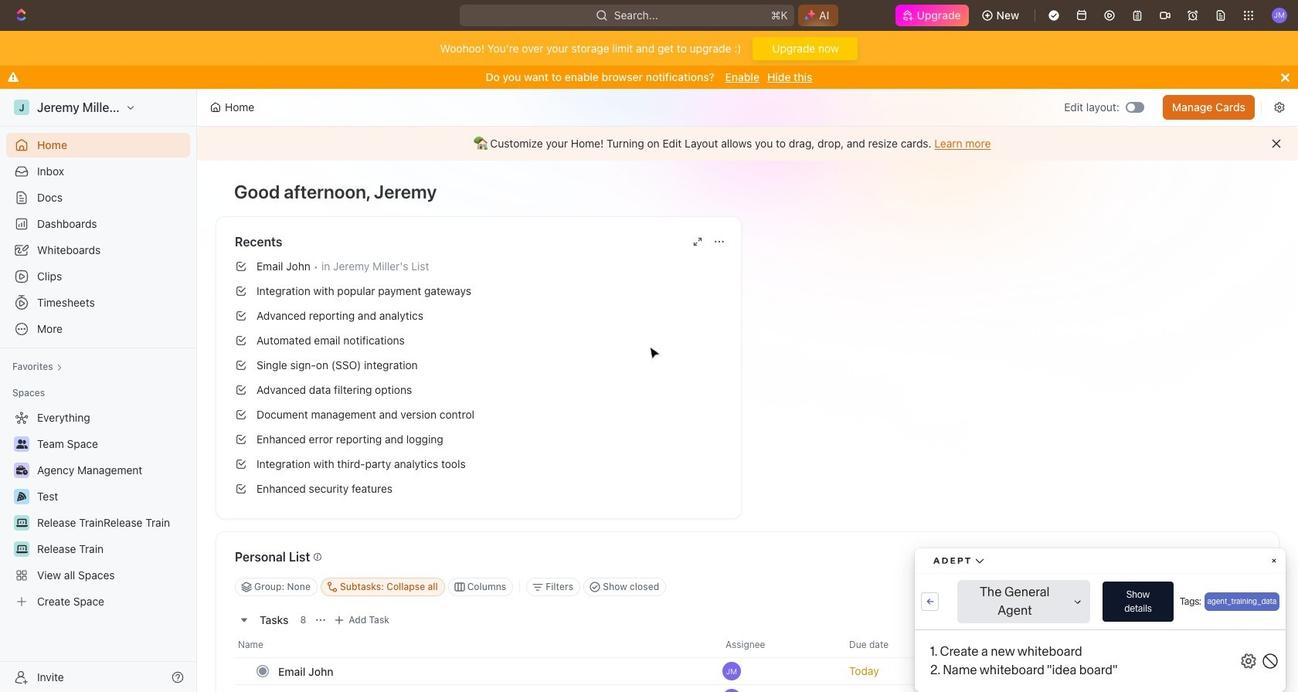 Task type: locate. For each thing, give the bounding box(es) containing it.
pizza slice image
[[17, 492, 26, 502]]

laptop code image
[[16, 519, 27, 528], [16, 545, 27, 554]]

tree
[[6, 406, 190, 614]]

2 laptop code image from the top
[[16, 545, 27, 554]]

tree inside sidebar navigation
[[6, 406, 190, 614]]

1 laptop code image from the top
[[16, 519, 27, 528]]

1 vertical spatial laptop code image
[[16, 545, 27, 554]]

alert
[[197, 127, 1299, 161]]

0 vertical spatial laptop code image
[[16, 519, 27, 528]]

Search tasks... text field
[[1045, 576, 1200, 599]]

business time image
[[16, 466, 27, 475]]



Task type: describe. For each thing, give the bounding box(es) containing it.
sidebar navigation
[[0, 89, 200, 693]]

jeremy miller's workspace, , element
[[14, 100, 29, 115]]

user group image
[[16, 440, 27, 449]]



Task type: vqa. For each thing, say whether or not it's contained in the screenshot.
tree
yes



